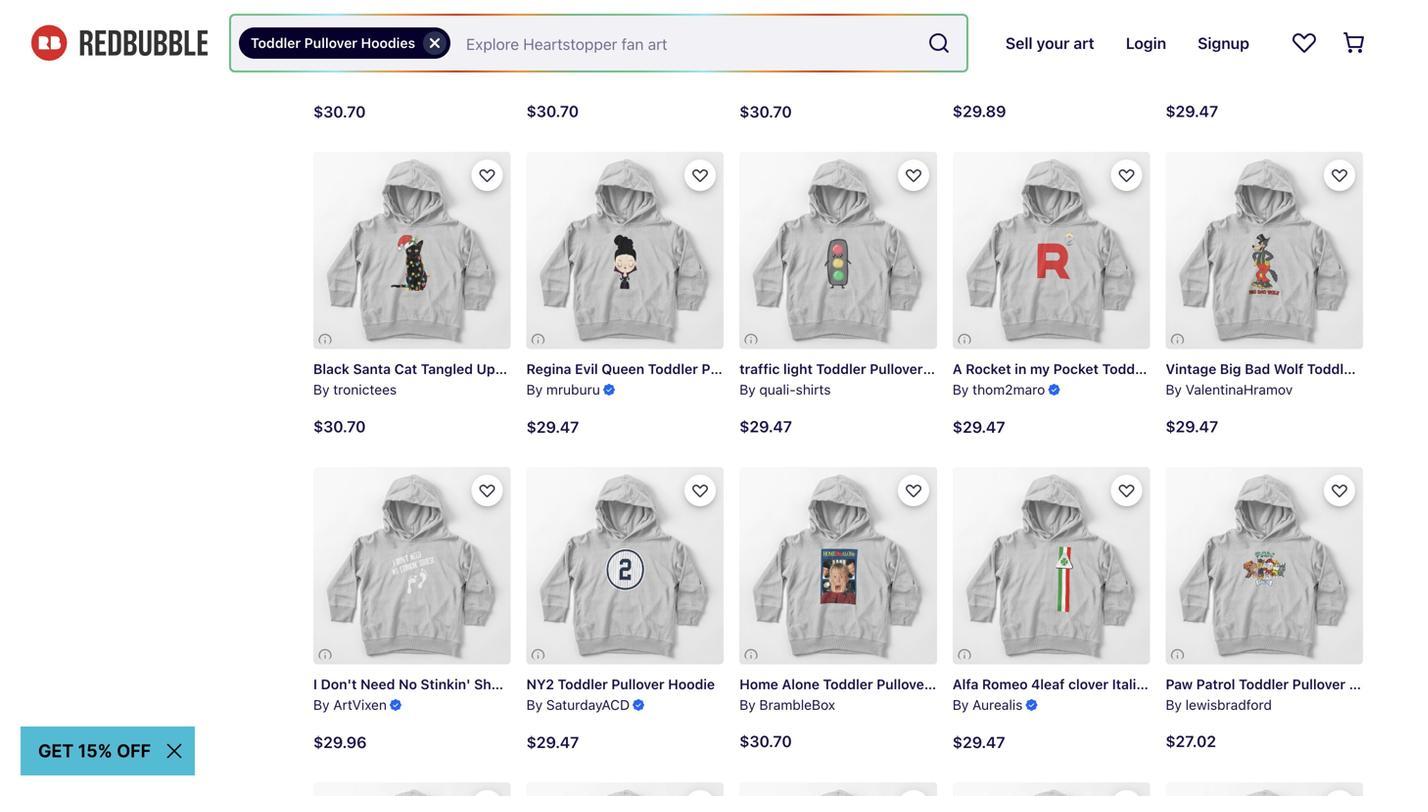 Task type: locate. For each thing, give the bounding box(es) containing it.
$30.70 down by tronictees
[[313, 417, 366, 436]]

hoodie
[[759, 46, 806, 62], [1014, 46, 1061, 62], [1167, 46, 1214, 62], [758, 361, 805, 377], [927, 361, 974, 377], [1213, 361, 1260, 377], [629, 676, 676, 693], [668, 676, 715, 693], [934, 676, 980, 693], [1298, 676, 1345, 693], [1349, 676, 1396, 693]]

cowtowncowboy down hoodies
[[333, 66, 450, 82]]

$29.47 down by saturdayacd
[[527, 733, 579, 752]]

regina evil queen toddler pullover hoodie image
[[527, 152, 724, 349]]

cowtowncowboy down garage in the right top of the page
[[760, 66, 876, 82]]

$30.70 down kids
[[740, 102, 792, 121]]

$29.47 down vintage
[[1166, 417, 1219, 436]]

$29.47 for vintage big bad wolf toddler pullover
[[1166, 417, 1219, 436]]

1 by cowtowncowboy from the left
[[313, 66, 450, 82]]

by down banksy at the left
[[527, 66, 543, 82]]

flag
[[1156, 676, 1184, 693]]

kids garage gecko's gg toddler pullover hoodie
[[740, 46, 1061, 62]]

by
[[313, 66, 330, 82], [527, 66, 543, 82], [740, 66, 756, 82], [953, 66, 969, 82], [313, 381, 330, 398], [527, 381, 543, 398], [740, 381, 756, 398], [953, 381, 969, 398], [1166, 381, 1182, 398], [313, 697, 330, 713], [527, 697, 543, 713], [740, 697, 756, 713], [953, 697, 969, 713], [1166, 697, 1182, 713]]

toddler inside the bob the builder  toddler pullover hoodie by shining-art
[[1057, 46, 1107, 62]]

1 horizontal spatial cowtowncowboy
[[760, 66, 876, 82]]

pullover inside home alone toddler pullover hoodie by bramblebox
[[877, 676, 930, 693]]

by down vintage
[[1166, 381, 1182, 398]]

by cowtowncowboy down hoodies
[[313, 66, 450, 82]]

home alone toddler pullover hoodie image
[[740, 467, 937, 665]]

wolf
[[1274, 361, 1304, 377]]

Search term search field
[[451, 16, 920, 71]]

a rocket in my pocket toddler pullover hoodie image
[[953, 152, 1150, 349]]

don't
[[321, 676, 357, 693]]

by cowtowncowboy down garage in the right top of the page
[[740, 66, 876, 82]]

clover
[[1069, 676, 1109, 693]]

home alone toddler pullover hoodie by bramblebox
[[740, 676, 980, 713]]

alone
[[782, 676, 820, 693]]

builder
[[1007, 46, 1054, 62]]

$29.47 down wnba
[[1166, 102, 1219, 120]]

ny2
[[527, 676, 554, 693]]

by down home
[[740, 697, 756, 713]]

vintage
[[1166, 361, 1217, 377]]

patrol
[[1197, 676, 1236, 693]]

ho
[[1394, 46, 1410, 62]]

traffic
[[740, 361, 780, 377]]

by tronictees
[[313, 381, 397, 398]]

home
[[740, 676, 779, 693]]

vintage big bad wolf toddler pullover hoodie image
[[1166, 152, 1363, 349]]

bob the builder  toddler pullover hoodie by shining-art
[[953, 46, 1214, 82]]

in
[[1015, 361, 1027, 377]]

by cowtowncowboy
[[313, 66, 450, 82], [740, 66, 876, 82]]

$29.47 for regina evil queen toddler pullover hoodie
[[527, 418, 579, 436]]

evil
[[575, 361, 598, 377]]

bob
[[953, 46, 979, 62]]

light
[[783, 361, 813, 377]]

$30.70 for by belugastore
[[527, 102, 579, 120]]

$29.47 down by aurealis
[[953, 733, 1005, 752]]

by down 'regina'
[[527, 381, 543, 398]]

by down ny2
[[527, 697, 543, 713]]

big
[[1220, 361, 1242, 377]]

$30.70 down belugastore
[[527, 102, 579, 120]]

hoodie inside the bob the builder  toddler pullover hoodie by shining-art
[[1167, 46, 1214, 62]]

shoes
[[474, 676, 515, 693]]

kids
[[740, 46, 769, 62]]

traffic light toddler pullover hoodie image
[[740, 152, 937, 349]]

gg
[[880, 46, 900, 62]]

$29.47 down 'by thom2maro'
[[953, 418, 1005, 436]]

$30.70 down bramblebox
[[740, 732, 792, 751]]

$27.02
[[1166, 732, 1217, 751]]

need
[[360, 676, 395, 693]]

pullover inside banksy ballon girl toddler pullover hoodie by belugastore
[[702, 46, 755, 62]]

alfa
[[953, 676, 979, 693]]

by inside "vintage big bad wolf toddler pullover by valentinahramov"
[[1166, 381, 1182, 398]]

$29.47 for alfa romeo 4leaf clover italian flag toddler pullover hoodie
[[953, 733, 1005, 752]]

toddler inside "vintage big bad wolf toddler pullover by valentinahramov"
[[1307, 361, 1357, 377]]

$29.47 down by mruburu
[[527, 418, 579, 436]]

$29.47 for ny2 toddler pullover hoodie
[[527, 733, 579, 752]]

0 horizontal spatial by cowtowncowboy
[[313, 66, 450, 82]]

0 horizontal spatial cowtowncowboy
[[333, 66, 450, 82]]

by mruburu
[[527, 381, 600, 398]]

redbubble logo image
[[31, 25, 208, 61]]

by down toddler pullover hoodies
[[313, 66, 330, 82]]

pullover
[[304, 35, 358, 51], [702, 46, 755, 62], [957, 46, 1011, 62], [1111, 46, 1164, 62], [1338, 46, 1391, 62], [702, 361, 755, 377], [870, 361, 923, 377], [1156, 361, 1209, 377], [1361, 361, 1410, 377], [572, 676, 625, 693], [611, 676, 665, 693], [877, 676, 930, 693], [1241, 676, 1294, 693], [1293, 676, 1346, 693]]

toddler inside button
[[251, 35, 301, 51]]

by down bob
[[953, 66, 969, 82]]

hoodie inside home alone toddler pullover hoodie by bramblebox
[[934, 676, 980, 693]]

$29.47 for a rocket in my pocket toddler pullover hoodie
[[953, 418, 1005, 436]]

gecko's
[[823, 46, 877, 62]]

tronictees
[[333, 381, 397, 398]]

$29.47 down quali- at the right of page
[[740, 417, 792, 436]]

cowtowncowboy
[[333, 66, 450, 82], [760, 66, 876, 82]]

thom2maro
[[973, 381, 1045, 398]]

by inside home alone toddler pullover hoodie by bramblebox
[[740, 697, 756, 713]]

valentinahramov
[[1186, 381, 1293, 398]]

by down traffic
[[740, 381, 756, 398]]

pullover inside the bob the builder  toddler pullover hoodie by shining-art
[[1111, 46, 1164, 62]]

aurealis
[[973, 697, 1023, 713]]

$29.96
[[313, 733, 367, 752]]

toddler inside paw patrol toddler pullover hoodie by lewisbradford
[[1239, 676, 1289, 693]]

romeo
[[982, 676, 1028, 693]]

by down the flag
[[1166, 697, 1182, 713]]

$30.70
[[527, 102, 579, 120], [313, 102, 366, 121], [740, 102, 792, 121], [313, 417, 366, 436], [740, 732, 792, 751]]

wnba basketball toddler pullover ho
[[1166, 46, 1410, 62]]

a
[[953, 361, 962, 377]]

toddler pullover hoodies
[[251, 35, 415, 51]]

1 horizontal spatial by cowtowncowboy
[[740, 66, 876, 82]]

toddler inside banksy ballon girl toddler pullover hoodie by belugastore
[[648, 46, 699, 62]]

no
[[399, 676, 417, 693]]

1 cowtowncowboy from the left
[[333, 66, 450, 82]]

by inside the bob the builder  toddler pullover hoodie by shining-art
[[953, 66, 969, 82]]

$29.47
[[1166, 102, 1219, 120], [740, 417, 792, 436], [1166, 417, 1219, 436], [527, 418, 579, 436], [953, 418, 1005, 436], [527, 733, 579, 752], [953, 733, 1005, 752]]

toddler
[[251, 35, 301, 51], [648, 46, 699, 62], [904, 46, 954, 62], [1057, 46, 1107, 62], [1284, 46, 1334, 62], [648, 361, 698, 377], [816, 361, 866, 377], [1102, 361, 1153, 377], [1307, 361, 1357, 377], [518, 676, 569, 693], [558, 676, 608, 693], [823, 676, 873, 693], [1187, 676, 1237, 693], [1239, 676, 1289, 693]]

lewisbradford
[[1186, 697, 1272, 713]]

shining-
[[973, 66, 1024, 82]]

$29.47 for traffic light toddler pullover hoodie
[[740, 417, 792, 436]]

by thom2maro
[[953, 381, 1045, 398]]



Task type: describe. For each thing, give the bounding box(es) containing it.
bramblebox
[[760, 697, 836, 713]]

bad
[[1245, 361, 1271, 377]]

i
[[313, 676, 317, 693]]

hoodies
[[361, 35, 415, 51]]

ny2 toddler pullover hoodie
[[527, 676, 715, 693]]

traffic light toddler pullover hoodie by quali-shirts
[[740, 361, 974, 398]]

saturdayacd
[[546, 697, 630, 713]]

rocket
[[966, 361, 1011, 377]]

my
[[1030, 361, 1050, 377]]

black santa cat tangled up in lights christmas santa  toddler pullover hoodie image
[[313, 152, 511, 349]]

i don't need no stinkin' shoes   toddler pullover hoodie
[[313, 676, 676, 693]]

paw patrol toddler pullover hoodie image
[[1166, 467, 1363, 665]]

by aurealis
[[953, 697, 1023, 713]]

banksy
[[527, 46, 574, 62]]

pullover inside button
[[304, 35, 358, 51]]

hoodie inside paw patrol toddler pullover hoodie by lewisbradford
[[1349, 676, 1396, 693]]

2 by cowtowncowboy from the left
[[740, 66, 876, 82]]

regina
[[527, 361, 572, 377]]

by down a
[[953, 381, 969, 398]]

kids garage gecko's gg toddler pullover hoodie image
[[740, 0, 937, 34]]

wnba
[[1166, 46, 1208, 62]]

by inside traffic light toddler pullover hoodie by quali-shirts
[[740, 381, 756, 398]]

toddler inside traffic light toddler pullover hoodie by quali-shirts
[[816, 361, 866, 377]]

$30.70 for by tronictees
[[313, 417, 366, 436]]

ballon
[[578, 46, 618, 62]]

garage
[[772, 46, 820, 62]]

$30.70 for by bramblebox
[[740, 732, 792, 751]]

belugastore
[[546, 66, 621, 82]]

stinkin'
[[421, 676, 471, 693]]

by down i
[[313, 697, 330, 713]]

queen
[[602, 361, 645, 377]]

girl
[[622, 46, 645, 62]]

the
[[982, 46, 1004, 62]]

alfa romeo 4leaf clover italian flag toddler pullover hoodie
[[953, 676, 1345, 693]]

hoodie inside traffic light toddler pullover hoodie by quali-shirts
[[927, 361, 974, 377]]

vintage big bad wolf toddler pullover by valentinahramov
[[1166, 361, 1410, 398]]

2 cowtowncowboy from the left
[[760, 66, 876, 82]]

italian
[[1112, 676, 1153, 693]]

artvixen
[[333, 697, 387, 713]]

basketball
[[1212, 46, 1281, 62]]

toddler pullover hoodies button
[[239, 27, 451, 59]]

by artvixen
[[313, 697, 387, 713]]

hoodie inside banksy ballon girl toddler pullover hoodie by belugastore
[[759, 46, 806, 62]]

paw patrol toddler pullover hoodie by lewisbradford
[[1166, 676, 1396, 713]]

banksy ballon girl toddler pullover hoodie by belugastore
[[527, 46, 806, 82]]

by down kids
[[740, 66, 756, 82]]

$29.89
[[953, 102, 1006, 120]]

a rocket in my pocket toddler pullover hoodie
[[953, 361, 1260, 377]]

by left tronictees
[[313, 381, 330, 398]]

pullover inside traffic light toddler pullover hoodie by quali-shirts
[[870, 361, 923, 377]]

4leaf
[[1031, 676, 1065, 693]]

by saturdayacd
[[527, 697, 630, 713]]

paw
[[1166, 676, 1193, 693]]

pocket
[[1054, 361, 1099, 377]]

by inside banksy ballon girl toddler pullover hoodie by belugastore
[[527, 66, 543, 82]]

by down alfa on the right
[[953, 697, 969, 713]]

ny2 toddler pullover hoodie image
[[527, 467, 724, 665]]

toddler inside home alone toddler pullover hoodie by bramblebox
[[823, 676, 873, 693]]

by inside paw patrol toddler pullover hoodie by lewisbradford
[[1166, 697, 1182, 713]]

$30.70 down 'toddler pullover hoodies' button
[[313, 102, 366, 121]]

pullover inside "vintage big bad wolf toddler pullover by valentinahramov"
[[1361, 361, 1410, 377]]

alfa romeo 4leaf clover italian flag toddler pullover hoodie image
[[953, 467, 1150, 665]]

mruburu
[[546, 381, 600, 398]]

i don't need no stinkin' shoes   toddler pullover hoodie image
[[313, 467, 511, 665]]

regina evil queen toddler pullover hoodie
[[527, 361, 805, 377]]

shirts
[[796, 381, 831, 398]]

Toddler Pullover Hoodies field
[[231, 16, 967, 71]]

pullover inside paw patrol toddler pullover hoodie by lewisbradford
[[1293, 676, 1346, 693]]

quali-
[[760, 381, 796, 398]]

art
[[1024, 66, 1042, 82]]



Task type: vqa. For each thing, say whether or not it's contained in the screenshot.
The Home Alone Toddler Pullover Hoodie By Bramblebox
yes



